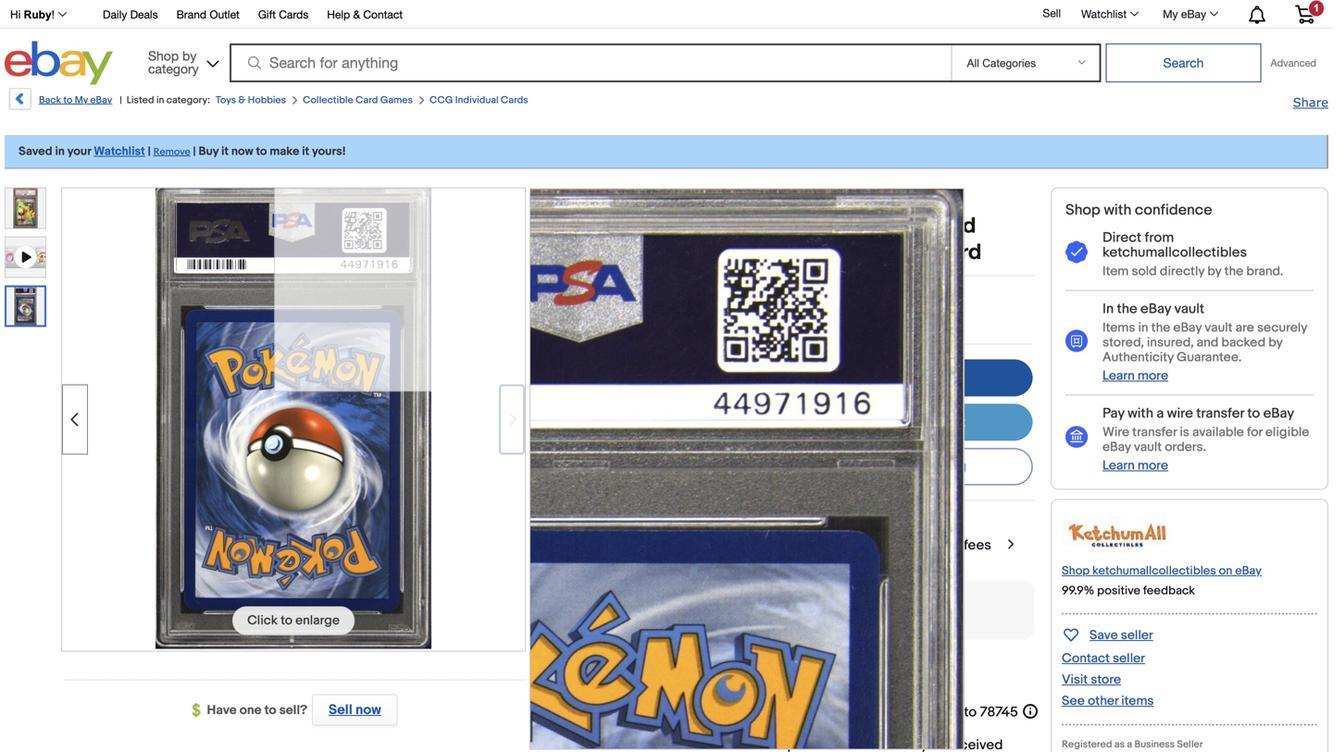 Task type: describe. For each thing, give the bounding box(es) containing it.
ebay inside account navigation
[[1181, 7, 1207, 20]]

to right one
[[264, 703, 276, 719]]

wire
[[1103, 425, 1130, 441]]

ketchumallcollectibles inside direct from ketchumallcollectibles item sold directly by the brand.
[[1103, 244, 1247, 261]]

in for in the ebay vault
[[564, 188, 576, 205]]

people
[[602, 603, 643, 619]]

to left make
[[256, 144, 267, 159]]

when
[[542, 538, 578, 554]]

visit store link
[[1062, 673, 1121, 688]]

advanced
[[1271, 57, 1317, 69]]

insured,
[[1147, 335, 1194, 351]]

2 vertical spatial and
[[868, 705, 891, 721]]

sell now
[[329, 702, 381, 719]]

fri,
[[894, 705, 913, 721]]

between
[[725, 705, 780, 721]]

states
[[883, 675, 917, 689]]

learn more link for the
[[1103, 368, 1169, 384]]

delivery:
[[589, 705, 646, 721]]

toys & hobbies
[[216, 94, 286, 106]]

0 vertical spatial now
[[231, 144, 253, 159]]

wire
[[1167, 405, 1193, 422]]

in inside in the ebay vault items in the ebay vault are securely stored, insured, and backed by authenticity guarantee. learn more
[[1139, 320, 1149, 336]]

details
[[848, 655, 890, 672]]

buy it now link
[[827, 360, 1033, 397]]

1 vertical spatial now
[[356, 702, 381, 719]]

saving.
[[821, 556, 866, 573]]

the up items
[[1117, 301, 1138, 318]]

can
[[756, 538, 779, 554]]

ebay inside the when you purchase this item, you can save on sales tax and selling fees by keeping it in the ebay vault. enroll to start saving.
[[664, 556, 694, 573]]

2 dec from the left
[[916, 705, 942, 721]]

2 this. from the left
[[844, 603, 868, 619]]

keeping
[[560, 556, 612, 573]]

selling
[[919, 538, 961, 554]]

back to my ebay
[[39, 94, 112, 106]]

text__icon image
[[542, 189, 557, 204]]

buy inside the us $130,000.00 main content
[[897, 370, 920, 387]]

contact seller link
[[1062, 651, 1145, 667]]

shop ketchumallcollectibles on ebay link
[[1062, 564, 1262, 579]]

sell for sell
[[1043, 7, 1061, 20]]

contact seller visit store see other items
[[1062, 651, 1154, 710]]

expedited
[[689, 655, 754, 672]]

sell?
[[279, 703, 308, 719]]

condition:
[[579, 293, 646, 309]]

collectible
[[303, 94, 353, 106]]

eligible
[[1266, 425, 1310, 441]]

!
[[52, 8, 55, 21]]

seller for contact
[[1113, 651, 1145, 667]]

fees
[[964, 538, 992, 554]]

brand
[[176, 8, 207, 21]]

price:
[[596, 360, 633, 376]]

in for in the ebay vault items in the ebay vault are securely stored, insured, and backed by authenticity guarantee. learn more
[[1103, 301, 1114, 318]]

estimated
[[658, 705, 722, 721]]

used " used "
[[657, 292, 700, 328]]

the up 'authenticity'
[[1152, 320, 1171, 336]]

99.9%
[[1062, 584, 1095, 598]]

shipping
[[757, 655, 813, 672]]

with details__icon image for direct from ketchumallcollectibles
[[1066, 241, 1088, 265]]

ccg individual cards link
[[430, 94, 528, 106]]

to right the back on the left of page
[[63, 94, 73, 106]]

start
[[789, 556, 818, 573]]

as
[[1115, 739, 1125, 751]]

in the ebay vault items in the ebay vault are securely stored, insured, and backed by authenticity guarantee. learn more
[[1103, 301, 1308, 384]]

in left your on the top
[[55, 144, 65, 159]]

have
[[207, 703, 237, 719]]

from
[[1145, 230, 1174, 246]]

1 horizontal spatial cards
[[501, 94, 528, 106]]

shop by category banner
[[0, 0, 1329, 90]]

& for help
[[353, 8, 360, 21]]

and inside in the ebay vault items in the ebay vault are securely stored, insured, and backed by authenticity guarantee. learn more
[[1197, 335, 1219, 351]]

see details link
[[820, 655, 890, 672]]

directly
[[1160, 264, 1205, 280]]

back to my ebay link
[[7, 88, 112, 117]]

outlet
[[210, 8, 240, 21]]

.
[[813, 655, 817, 672]]

psa 9 2019 pikachu number 3 trainer world championship promo trophy pokemon card - picture 2 of 2 image
[[155, 186, 432, 649]]

pay with a wire transfer to ebay wire transfer is available for eligible ebay vault orders. learn more
[[1103, 405, 1310, 474]]

advanced link
[[1262, 44, 1326, 81]]

games
[[380, 94, 413, 106]]

vault down directly
[[1175, 301, 1205, 318]]

brand.
[[1247, 264, 1284, 280]]

saved
[[19, 144, 52, 159]]

1 vertical spatial ketchumallcollectibles
[[1093, 564, 1217, 579]]

shop for shop ketchumallcollectibles on ebay
[[1062, 564, 1090, 579]]

shop for shop by category
[[148, 48, 179, 63]]

1 you from the left
[[581, 538, 604, 554]]

estimated between wed, dec 20 and fri, dec 22 to 78745
[[658, 705, 1018, 721]]

us $130,000.00
[[643, 360, 781, 418]]

guarantee.
[[1177, 350, 1242, 366]]

see for details
[[820, 655, 844, 672]]

in:
[[705, 675, 718, 689]]

2019
[[607, 213, 653, 240]]

save
[[1090, 628, 1118, 644]]

item direct from brand image
[[1062, 516, 1173, 555]]

with for shop
[[1104, 201, 1132, 219]]

Search for anything text field
[[232, 45, 948, 81]]

learn inside in the ebay vault items in the ebay vault are securely stored, insured, and backed by authenticity guarantee. learn more
[[1103, 368, 1135, 384]]

add to cart link
[[827, 404, 1033, 441]]

are inside the us $130,000.00 main content
[[766, 603, 785, 619]]

keep in the ebay vault - opens a layer image
[[1005, 537, 1020, 555]]

securely
[[1257, 320, 1308, 336]]

and inside the when you purchase this item, you can save on sales tax and selling fees by keeping it in the ebay vault. enroll to start saving.
[[892, 538, 916, 554]]

vault up the 2019
[[636, 188, 666, 205]]

watching button
[[827, 449, 1033, 486]]

championship
[[542, 240, 687, 266]]

0 horizontal spatial watchlist link
[[94, 144, 145, 159]]

see for other
[[1062, 694, 1085, 710]]

people want this. 23 people are watching this.
[[602, 603, 868, 619]]

positive
[[1097, 584, 1141, 598]]

card inside psa 9 2019 pikachu number 3 trainer world championship promo trophy pokemon card
[[932, 240, 982, 266]]

stored,
[[1103, 335, 1144, 351]]

dollar sign image
[[192, 704, 207, 719]]

purchase
[[607, 538, 667, 554]]

vault up purchase
[[608, 513, 639, 529]]

shipping:
[[586, 655, 646, 672]]

a for wire
[[1157, 405, 1164, 422]]

ccg individual cards
[[430, 94, 528, 106]]

shop by category button
[[140, 41, 223, 81]]

1 vertical spatial used
[[663, 312, 694, 328]]

have one to sell?
[[207, 703, 308, 719]]

1
[[1314, 2, 1320, 14]]

gift cards
[[258, 8, 309, 21]]



Task type: vqa. For each thing, say whether or not it's contained in the screenshot.
1st 7% from left
no



Task type: locate. For each thing, give the bounding box(es) containing it.
more inside in the ebay vault items in the ebay vault are securely stored, insured, and backed by authenticity guarantee. learn more
[[1138, 368, 1169, 384]]

contact inside account navigation
[[363, 8, 403, 21]]

gift
[[258, 8, 276, 21]]

2 you from the left
[[730, 538, 753, 554]]

direct from ketchumallcollectibles item sold directly by the brand.
[[1103, 230, 1284, 280]]

ccg
[[430, 94, 453, 106]]

1 horizontal spatial dec
[[916, 705, 942, 721]]

watchlist right sell link
[[1082, 7, 1127, 20]]

1 vertical spatial learn more link
[[1103, 458, 1169, 474]]

0 vertical spatial watchlist link
[[1071, 3, 1147, 25]]

0 horizontal spatial are
[[766, 603, 785, 619]]

cart
[[940, 414, 966, 431]]

are right people
[[766, 603, 785, 619]]

now
[[231, 144, 253, 159], [356, 702, 381, 719]]

category:
[[166, 94, 210, 106]]

with details__icon image for pay with a wire transfer to ebay
[[1066, 426, 1088, 450]]

us $130,000.00 main content
[[542, 188, 1040, 753]]

& inside account navigation
[[353, 8, 360, 21]]

1 vertical spatial transfer
[[1133, 425, 1177, 441]]

located
[[658, 675, 702, 689]]

save
[[782, 538, 812, 554]]

the down purchase
[[640, 556, 661, 573]]

now left make
[[231, 144, 253, 159]]

save seller
[[1090, 628, 1154, 644]]

united
[[844, 675, 880, 689]]

toys
[[216, 94, 236, 106]]

card right pokemon
[[932, 240, 982, 266]]

1 horizontal spatial contact
[[1062, 651, 1110, 667]]

watchlist
[[1082, 7, 1127, 20], [94, 144, 145, 159]]

with details__icon image left wire
[[1066, 426, 1088, 450]]

number
[[742, 213, 822, 240]]

buy right remove button
[[199, 144, 219, 159]]

with details__icon image down keeping
[[564, 600, 580, 622]]

1 horizontal spatial buy
[[897, 370, 920, 387]]

are left securely
[[1236, 320, 1255, 336]]

psa
[[542, 213, 584, 240]]

0 vertical spatial and
[[1197, 335, 1219, 351]]

& right toys
[[238, 94, 246, 106]]

with details__icon image for in the ebay vault
[[1066, 329, 1088, 352]]

see inside free expedited shipping . see details located in: new castle, delaware, united states
[[820, 655, 844, 672]]

with
[[1104, 201, 1132, 219], [1128, 405, 1154, 422]]

by inside in the ebay vault items in the ebay vault are securely stored, insured, and backed by authenticity guarantee. learn more
[[1269, 335, 1283, 351]]

sell inside account navigation
[[1043, 7, 1061, 20]]

| left listed
[[120, 94, 122, 106]]

orders.
[[1165, 440, 1207, 455]]

your
[[542, 513, 571, 529]]

are inside in the ebay vault items in the ebay vault are securely stored, insured, and backed by authenticity guarantee. learn more
[[1236, 320, 1255, 336]]

0 vertical spatial on
[[815, 538, 831, 554]]

see down visit
[[1062, 694, 1085, 710]]

ketchumallcollectibles up directly
[[1103, 244, 1247, 261]]

video 1 of 1 image
[[6, 238, 45, 277]]

individual
[[455, 94, 499, 106]]

toys & hobbies link
[[216, 94, 286, 106]]

1 horizontal spatial see
[[1062, 694, 1085, 710]]

1 vertical spatial are
[[766, 603, 785, 619]]

0 horizontal spatial see
[[820, 655, 844, 672]]

0 horizontal spatial transfer
[[1133, 425, 1177, 441]]

in inside in the ebay vault items in the ebay vault are securely stored, insured, and backed by authenticity guarantee. learn more
[[1103, 301, 1114, 318]]

in down purchase
[[626, 556, 637, 573]]

it down toys
[[221, 144, 229, 159]]

0 horizontal spatial it
[[221, 144, 229, 159]]

1 vertical spatial cards
[[501, 94, 528, 106]]

registered as a business seller
[[1062, 739, 1203, 751]]

learn inside pay with a wire transfer to ebay wire transfer is available for eligible ebay vault orders. learn more
[[1103, 458, 1135, 474]]

2 horizontal spatial |
[[193, 144, 196, 159]]

learn down 'authenticity'
[[1103, 368, 1135, 384]]

1 this. from the left
[[676, 603, 701, 619]]

1 vertical spatial my
[[75, 94, 88, 106]]

item
[[1103, 264, 1129, 280]]

in right items
[[1139, 320, 1149, 336]]

2 horizontal spatial and
[[1197, 335, 1219, 351]]

1 vertical spatial &
[[238, 94, 246, 106]]

pay
[[1103, 405, 1125, 422]]

0 vertical spatial contact
[[363, 8, 403, 21]]

seller right save
[[1121, 628, 1154, 644]]

0 vertical spatial transfer
[[1197, 405, 1245, 422]]

to inside the when you purchase this item, you can save on sales tax and selling fees by keeping it in the ebay vault. enroll to start saving.
[[773, 556, 786, 573]]

20
[[848, 705, 865, 721]]

in
[[156, 94, 164, 106], [55, 144, 65, 159], [1139, 320, 1149, 336], [626, 556, 637, 573]]

0 vertical spatial seller
[[1121, 628, 1154, 644]]

a left wire
[[1157, 405, 1164, 422]]

collectible card games
[[303, 94, 413, 106]]

yours!
[[312, 144, 346, 159]]

brand outlet
[[176, 8, 240, 21]]

1 horizontal spatial |
[[148, 144, 151, 159]]

1 vertical spatial in
[[1103, 301, 1114, 318]]

a right as
[[1127, 739, 1133, 751]]

9
[[589, 213, 602, 240]]

direct
[[1103, 230, 1142, 246]]

back
[[39, 94, 61, 106]]

watchlist link right sell link
[[1071, 3, 1147, 25]]

0 vertical spatial learn more link
[[1103, 368, 1169, 384]]

0 vertical spatial &
[[353, 8, 360, 21]]

0 vertical spatial a
[[1157, 405, 1164, 422]]

by inside direct from ketchumallcollectibles item sold directly by the brand.
[[1208, 264, 1222, 280]]

options
[[642, 513, 690, 529]]

1 vertical spatial seller
[[1113, 651, 1145, 667]]

1 vertical spatial with
[[1128, 405, 1154, 422]]

1 horizontal spatial on
[[1219, 564, 1233, 579]]

1 dec from the left
[[819, 705, 845, 721]]

learn more link
[[1103, 368, 1169, 384], [1103, 458, 1169, 474]]

save seller button
[[1062, 624, 1154, 646]]

2 learn more link from the top
[[1103, 458, 1169, 474]]

used up us
[[663, 312, 694, 328]]

make
[[270, 144, 299, 159]]

0 vertical spatial see
[[820, 655, 844, 672]]

watching
[[788, 603, 841, 619]]

the up the 9
[[579, 188, 599, 205]]

confidence
[[1135, 201, 1213, 219]]

& right help
[[353, 8, 360, 21]]

0 vertical spatial shop
[[148, 48, 179, 63]]

1 vertical spatial shop
[[1066, 201, 1101, 219]]

22
[[945, 705, 961, 721]]

by inside shop by category
[[182, 48, 197, 63]]

by right backed
[[1269, 335, 1283, 351]]

0 horizontal spatial on
[[815, 538, 831, 554]]

transfer up available
[[1197, 405, 1245, 422]]

account navigation
[[0, 0, 1329, 29]]

pikachu
[[658, 213, 738, 240]]

0 horizontal spatial you
[[581, 538, 604, 554]]

shop inside shop by category
[[148, 48, 179, 63]]

1 vertical spatial watchlist link
[[94, 144, 145, 159]]

0 horizontal spatial in
[[564, 188, 576, 205]]

category
[[148, 61, 199, 76]]

brand outlet link
[[176, 5, 240, 25]]

see inside contact seller visit store see other items
[[1062, 694, 1085, 710]]

0 vertical spatial ketchumallcollectibles
[[1103, 244, 1247, 261]]

share button
[[1293, 94, 1329, 111]]

a inside pay with a wire transfer to ebay wire transfer is available for eligible ebay vault orders. learn more
[[1157, 405, 1164, 422]]

2 horizontal spatial it
[[615, 556, 623, 573]]

it down purchase
[[615, 556, 623, 573]]

on inside the when you purchase this item, you can save on sales tax and selling fees by keeping it in the ebay vault. enroll to start saving.
[[815, 538, 831, 554]]

2 learn from the top
[[1103, 458, 1135, 474]]

1 vertical spatial card
[[932, 240, 982, 266]]

1 vertical spatial more
[[1138, 458, 1169, 474]]

0 horizontal spatial this.
[[676, 603, 701, 619]]

with details__icon image left item
[[1066, 241, 1088, 265]]

0 vertical spatial are
[[1236, 320, 1255, 336]]

picture 1 of 2 image
[[6, 188, 45, 228]]

my ebay
[[1163, 7, 1207, 20]]

0 vertical spatial used
[[657, 292, 688, 308]]

ketchumallcollectibles up feedback
[[1093, 564, 1217, 579]]

0 horizontal spatial buy
[[199, 144, 219, 159]]

1 horizontal spatial my
[[1163, 7, 1178, 20]]

contact up "visit store" 'link'
[[1062, 651, 1110, 667]]

None submit
[[1106, 44, 1262, 82]]

business
[[1135, 739, 1175, 751]]

in inside the us $130,000.00 main content
[[564, 188, 576, 205]]

by down brand
[[182, 48, 197, 63]]

to left the cart
[[924, 414, 937, 431]]

1 horizontal spatial watchlist link
[[1071, 3, 1147, 25]]

help & contact link
[[327, 5, 403, 25]]

authenticity
[[1103, 350, 1174, 366]]

0 vertical spatial buy
[[199, 144, 219, 159]]

with for pay
[[1128, 405, 1154, 422]]

card left games
[[356, 94, 378, 106]]

1 horizontal spatial this.
[[844, 603, 868, 619]]

& for toys
[[238, 94, 246, 106]]

0 horizontal spatial a
[[1127, 739, 1133, 751]]

1 horizontal spatial it
[[302, 144, 309, 159]]

1 vertical spatial buy
[[897, 370, 920, 387]]

1 horizontal spatial &
[[353, 8, 360, 21]]

it right make
[[302, 144, 309, 159]]

0 vertical spatial my
[[1163, 7, 1178, 20]]

seller down save seller
[[1113, 651, 1145, 667]]

1 horizontal spatial sell
[[1043, 7, 1061, 20]]

this. right watching
[[844, 603, 868, 619]]

with details__icon image inside the us $130,000.00 main content
[[564, 600, 580, 622]]

learn more link for with
[[1103, 458, 1169, 474]]

sold
[[1132, 264, 1157, 280]]

now right sell?
[[356, 702, 381, 719]]

0 horizontal spatial cards
[[279, 8, 309, 21]]

0 horizontal spatial card
[[356, 94, 378, 106]]

0 vertical spatial with
[[1104, 201, 1132, 219]]

1 horizontal spatial watchlist
[[1082, 7, 1127, 20]]

buy left it
[[897, 370, 920, 387]]

vault right wire
[[1134, 440, 1162, 455]]

1 vertical spatial a
[[1127, 739, 1133, 751]]

the left the brand.
[[1225, 264, 1244, 280]]

with inside pay with a wire transfer to ebay wire transfer is available for eligible ebay vault orders. learn more
[[1128, 405, 1154, 422]]

0 horizontal spatial dec
[[819, 705, 845, 721]]

by right directly
[[1208, 264, 1222, 280]]

vault up guarantee.
[[1205, 320, 1233, 336]]

picture 2 of 2 image
[[6, 288, 44, 325]]

vault inside pay with a wire transfer to ebay wire transfer is available for eligible ebay vault orders. learn more
[[1134, 440, 1162, 455]]

0 horizontal spatial sell
[[329, 702, 353, 719]]

transfer
[[1197, 405, 1245, 422], [1133, 425, 1177, 441]]

1 horizontal spatial a
[[1157, 405, 1164, 422]]

to
[[63, 94, 73, 106], [256, 144, 267, 159], [1248, 405, 1261, 422], [924, 414, 937, 431], [773, 556, 786, 573], [264, 703, 276, 719], [964, 705, 977, 721]]

the inside the when you purchase this item, you can save on sales tax and selling fees by keeping it in the ebay vault. enroll to start saving.
[[640, 556, 661, 573]]

3
[[827, 213, 840, 240]]

by inside the when you purchase this item, you can save on sales tax and selling fees by keeping it in the ebay vault. enroll to start saving.
[[542, 556, 557, 573]]

0 vertical spatial card
[[356, 94, 378, 106]]

in up items
[[1103, 301, 1114, 318]]

0 vertical spatial more
[[1138, 368, 1169, 384]]

share
[[1293, 95, 1329, 109]]

with details__icon image
[[1066, 241, 1088, 265], [1066, 329, 1088, 352], [1066, 426, 1088, 450], [564, 600, 580, 622]]

99.9% positive feedback
[[1062, 584, 1195, 598]]

in right listed
[[156, 94, 164, 106]]

0 vertical spatial in
[[564, 188, 576, 205]]

visit
[[1062, 673, 1088, 688]]

it inside the when you purchase this item, you can save on sales tax and selling fees by keeping it in the ebay vault. enroll to start saving.
[[615, 556, 623, 573]]

1 horizontal spatial you
[[730, 538, 753, 554]]

dec left 22
[[916, 705, 942, 721]]

item,
[[696, 538, 727, 554]]

watchlist link right your on the top
[[94, 144, 145, 159]]

to down can
[[773, 556, 786, 573]]

world
[[917, 213, 976, 240]]

0 horizontal spatial and
[[868, 705, 891, 721]]

deals
[[130, 8, 158, 21]]

in right text__icon
[[564, 188, 576, 205]]

none submit inside shop by category banner
[[1106, 44, 1262, 82]]

by down when
[[542, 556, 557, 573]]

with details__icon image left items
[[1066, 329, 1088, 352]]

more down orders.
[[1138, 458, 1169, 474]]

seller inside contact seller visit store see other items
[[1113, 651, 1145, 667]]

1 horizontal spatial card
[[932, 240, 982, 266]]

cards inside account navigation
[[279, 8, 309, 21]]

items
[[1122, 694, 1154, 710]]

"
[[657, 312, 663, 328]]

a for business
[[1127, 739, 1133, 751]]

0 horizontal spatial contact
[[363, 8, 403, 21]]

78745
[[980, 705, 1018, 721]]

learn more link down wire
[[1103, 458, 1169, 474]]

2 more from the top
[[1138, 458, 1169, 474]]

to up for
[[1248, 405, 1261, 422]]

1 vertical spatial see
[[1062, 694, 1085, 710]]

used up "
[[657, 292, 688, 308]]

with details__icon image for people want this.
[[564, 600, 580, 622]]

1 more from the top
[[1138, 368, 1169, 384]]

2 vertical spatial shop
[[1062, 564, 1090, 579]]

sell for sell now
[[329, 702, 353, 719]]

contact right help
[[363, 8, 403, 21]]

0 horizontal spatial &
[[238, 94, 246, 106]]

0 horizontal spatial |
[[120, 94, 122, 106]]

my ebay link
[[1153, 3, 1227, 25]]

it
[[221, 144, 229, 159], [302, 144, 309, 159], [615, 556, 623, 573]]

my inside account navigation
[[1163, 7, 1178, 20]]

you up keeping
[[581, 538, 604, 554]]

the inside direct from ketchumallcollectibles item sold directly by the brand.
[[1225, 264, 1244, 280]]

castle,
[[747, 675, 786, 689]]

cards right the 'individual' at the top
[[501, 94, 528, 106]]

1 horizontal spatial transfer
[[1197, 405, 1245, 422]]

free
[[658, 655, 686, 672]]

1 vertical spatial watchlist
[[94, 144, 145, 159]]

psa 9 2019 pikachu number 3 trainer world championship promo trophy pokemon card
[[542, 213, 982, 266]]

and left backed
[[1197, 335, 1219, 351]]

seller for save
[[1121, 628, 1154, 644]]

0 horizontal spatial watchlist
[[94, 144, 145, 159]]

my
[[1163, 7, 1178, 20], [75, 94, 88, 106]]

1 vertical spatial on
[[1219, 564, 1233, 579]]

in inside the when you purchase this item, you can save on sales tax and selling fees by keeping it in the ebay vault. enroll to start saving.
[[626, 556, 637, 573]]

0 vertical spatial sell
[[1043, 7, 1061, 20]]

1 horizontal spatial in
[[1103, 301, 1114, 318]]

dec left 20
[[819, 705, 845, 721]]

| right remove button
[[193, 144, 196, 159]]

sell link
[[1035, 7, 1070, 20]]

0 horizontal spatial my
[[75, 94, 88, 106]]

add to cart
[[894, 414, 966, 431]]

1 vertical spatial contact
[[1062, 651, 1110, 667]]

watchlist right your on the top
[[94, 144, 145, 159]]

contact inside contact seller visit store see other items
[[1062, 651, 1110, 667]]

shop for shop with confidence
[[1066, 201, 1101, 219]]

remove
[[153, 146, 190, 158]]

and right 20
[[868, 705, 891, 721]]

$130,000.00
[[643, 389, 781, 418]]

this. left 23
[[676, 603, 701, 619]]

you up enroll
[[730, 538, 753, 554]]

seller inside button
[[1121, 628, 1154, 644]]

with up direct
[[1104, 201, 1132, 219]]

watchlist inside account navigation
[[1082, 7, 1127, 20]]

0 vertical spatial watchlist
[[1082, 7, 1127, 20]]

for
[[1247, 425, 1263, 441]]

ketchumallcollectibles
[[1103, 244, 1247, 261], [1093, 564, 1217, 579]]

see
[[820, 655, 844, 672], [1062, 694, 1085, 710]]

| left remove button
[[148, 144, 151, 159]]

more down 'authenticity'
[[1138, 368, 1169, 384]]

see right "." on the bottom
[[820, 655, 844, 672]]

with right pay
[[1128, 405, 1154, 422]]

"
[[694, 312, 700, 328]]

to inside pay with a wire transfer to ebay wire transfer is available for eligible ebay vault orders. learn more
[[1248, 405, 1261, 422]]

1 vertical spatial learn
[[1103, 458, 1135, 474]]

1 horizontal spatial and
[[892, 538, 916, 554]]

1 vertical spatial and
[[892, 538, 916, 554]]

0 vertical spatial learn
[[1103, 368, 1135, 384]]

hi
[[10, 8, 21, 21]]

more inside pay with a wire transfer to ebay wire transfer is available for eligible ebay vault orders. learn more
[[1138, 458, 1169, 474]]

1 horizontal spatial are
[[1236, 320, 1255, 336]]

0 vertical spatial cards
[[279, 8, 309, 21]]

this.
[[676, 603, 701, 619], [844, 603, 868, 619]]

tax
[[870, 538, 889, 554]]

1 horizontal spatial now
[[356, 702, 381, 719]]

1 learn from the top
[[1103, 368, 1135, 384]]

1 learn more link from the top
[[1103, 368, 1169, 384]]

transfer left is
[[1133, 425, 1177, 441]]

learn down wire
[[1103, 458, 1135, 474]]

and right the tax
[[892, 538, 916, 554]]

help & contact
[[327, 8, 403, 21]]

1 vertical spatial sell
[[329, 702, 353, 719]]

0 horizontal spatial now
[[231, 144, 253, 159]]

to right 22
[[964, 705, 977, 721]]

1 link
[[1284, 0, 1326, 27]]

delaware,
[[788, 675, 842, 689]]

learn more link down 'authenticity'
[[1103, 368, 1169, 384]]

cards right gift
[[279, 8, 309, 21]]



